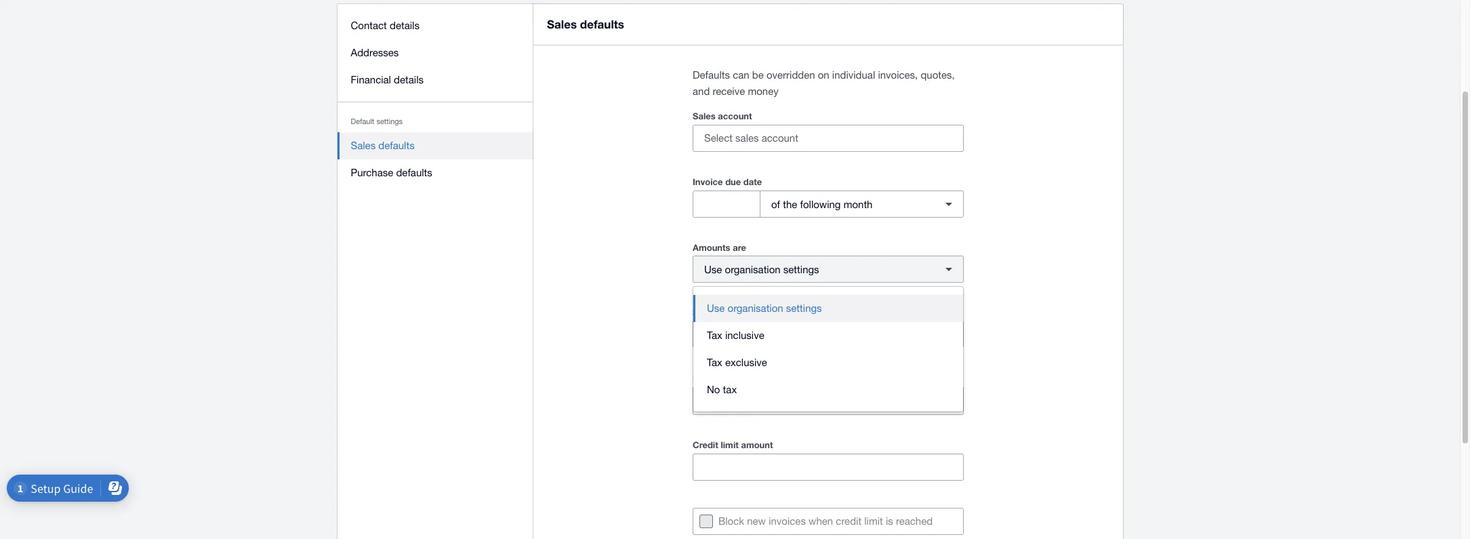 Task type: describe. For each thing, give the bounding box(es) containing it.
defaults for sales defaults button at top
[[379, 140, 415, 151]]

invoice due date group
[[693, 191, 964, 218]]

be
[[753, 69, 764, 81]]

settings for first use organisation settings popup button from the bottom
[[784, 329, 820, 340]]

block new invoices when credit limit is reached
[[719, 515, 933, 527]]

contact details
[[351, 20, 420, 31]]

tax exclusive button
[[694, 349, 964, 376]]

discount
[[693, 372, 731, 383]]

month
[[844, 198, 873, 210]]

money
[[748, 85, 779, 97]]

organisation inside button
[[728, 302, 784, 314]]

defaults
[[693, 69, 730, 81]]

sales inside button
[[351, 140, 376, 151]]

block
[[719, 515, 745, 527]]

credit
[[836, 515, 862, 527]]

tax for tax inclusive
[[707, 330, 723, 341]]

settings inside menu
[[377, 117, 403, 125]]

settings for use organisation settings button
[[787, 302, 822, 314]]

0 vertical spatial limit
[[721, 439, 739, 450]]

default settings
[[351, 117, 403, 125]]

no tax
[[707, 384, 737, 395]]

sales account
[[693, 111, 753, 121]]

purchase
[[351, 167, 394, 178]]

financial details button
[[338, 66, 534, 94]]

list box containing use organisation settings
[[694, 287, 964, 412]]

0 vertical spatial organisation
[[725, 263, 781, 275]]

2 vertical spatial use
[[705, 329, 723, 340]]

invoices,
[[879, 69, 918, 81]]

purchase defaults button
[[338, 159, 534, 187]]

no tax button
[[694, 376, 964, 404]]

of the following month button
[[760, 191, 964, 218]]

amounts
[[693, 242, 731, 253]]

use inside button
[[707, 302, 725, 314]]

tax for no tax
[[723, 384, 737, 395]]

addresses
[[351, 47, 399, 58]]

due
[[726, 176, 741, 187]]

inclusive
[[726, 330, 765, 341]]

tax exclusive
[[707, 357, 768, 368]]

amount
[[742, 439, 774, 450]]

Credit limit amount number field
[[694, 454, 964, 480]]

no
[[707, 384, 721, 395]]

account
[[718, 111, 753, 121]]

defaults can be overridden on individual invoices, quotes, and receive money
[[693, 69, 955, 97]]

amounts are
[[693, 242, 747, 253]]

menu containing contact details
[[338, 4, 534, 195]]

tax inclusive
[[707, 330, 765, 341]]

reached
[[897, 515, 933, 527]]

contact
[[351, 20, 387, 31]]

is
[[886, 515, 894, 527]]

credit
[[693, 439, 719, 450]]

0 vertical spatial use organisation settings
[[705, 263, 820, 275]]

2 use organisation settings button from the top
[[693, 321, 964, 348]]

invoices
[[769, 515, 806, 527]]



Task type: vqa. For each thing, say whether or not it's contained in the screenshot.
"Default"
yes



Task type: locate. For each thing, give the bounding box(es) containing it.
details for financial details
[[394, 74, 424, 85]]

use organisation settings button
[[693, 256, 964, 283], [693, 321, 964, 348]]

settings
[[377, 117, 403, 125], [784, 263, 820, 275], [787, 302, 822, 314], [784, 329, 820, 340]]

the
[[783, 198, 798, 210]]

tax
[[707, 330, 723, 341], [707, 357, 723, 368]]

None number field
[[694, 191, 760, 217]]

settings for second use organisation settings popup button from the bottom
[[784, 263, 820, 275]]

details down addresses button
[[394, 74, 424, 85]]

tax inclusive button
[[694, 322, 964, 349]]

default
[[351, 117, 375, 125]]

new
[[748, 515, 766, 527]]

sales defaults button
[[338, 132, 534, 159]]

individual
[[833, 69, 876, 81]]

1 vertical spatial use organisation settings button
[[693, 321, 964, 348]]

use organisation settings up "inclusive"
[[707, 302, 822, 314]]

1 vertical spatial defaults
[[379, 140, 415, 151]]

use down 'sales tax'
[[705, 329, 723, 340]]

use organisation settings
[[705, 263, 820, 275], [707, 302, 822, 314], [705, 329, 820, 340]]

on
[[818, 69, 830, 81]]

addresses button
[[338, 39, 534, 66]]

sales defaults
[[547, 17, 625, 31], [351, 140, 415, 151]]

date
[[744, 176, 762, 187]]

organisation up "inclusive"
[[728, 302, 784, 314]]

Sales account field
[[694, 125, 964, 151]]

1 vertical spatial sales defaults
[[351, 140, 415, 151]]

1 vertical spatial tax
[[723, 384, 737, 395]]

use organisation settings up exclusive
[[705, 329, 820, 340]]

sales tax
[[693, 307, 731, 318]]

2 vertical spatial organisation
[[725, 329, 781, 340]]

invoice due date
[[693, 176, 762, 187]]

tax up tax inclusive
[[718, 307, 731, 318]]

defaults for purchase defaults button
[[397, 167, 433, 178]]

2 vertical spatial defaults
[[397, 167, 433, 178]]

when
[[809, 515, 834, 527]]

sales defaults inside button
[[351, 140, 415, 151]]

details for contact details
[[390, 20, 420, 31]]

group containing use organisation settings
[[694, 287, 964, 412]]

0 vertical spatial use organisation settings button
[[693, 256, 964, 283]]

tax inside 'tax inclusive' button
[[707, 330, 723, 341]]

use organisation settings button
[[694, 295, 964, 322]]

tax inside tax exclusive button
[[707, 357, 723, 368]]

defaults
[[580, 17, 625, 31], [379, 140, 415, 151], [397, 167, 433, 178]]

list box
[[694, 287, 964, 412]]

settings right default
[[377, 117, 403, 125]]

2 tax from the top
[[707, 357, 723, 368]]

use organisation settings inside button
[[707, 302, 822, 314]]

tax down 'sales tax'
[[707, 330, 723, 341]]

Discount number field
[[694, 388, 937, 414]]

tax right no
[[723, 384, 737, 395]]

settings inside button
[[787, 302, 822, 314]]

contact details button
[[338, 12, 534, 39]]

1 vertical spatial use organisation settings
[[707, 302, 822, 314]]

organisation up exclusive
[[725, 329, 781, 340]]

1 use organisation settings button from the top
[[693, 256, 964, 283]]

use up tax inclusive
[[707, 302, 725, 314]]

group
[[694, 287, 964, 412]]

financial details
[[351, 74, 424, 85]]

1 vertical spatial organisation
[[728, 302, 784, 314]]

settings down use organisation settings button
[[784, 329, 820, 340]]

limit left is at bottom right
[[865, 515, 884, 527]]

can
[[733, 69, 750, 81]]

none number field inside invoice due date group
[[694, 191, 760, 217]]

use organisation settings down the are
[[705, 263, 820, 275]]

purchase defaults
[[351, 167, 433, 178]]

tax
[[718, 307, 731, 318], [723, 384, 737, 395]]

0 vertical spatial tax
[[707, 330, 723, 341]]

details right the contact
[[390, 20, 420, 31]]

1 vertical spatial details
[[394, 74, 424, 85]]

1 horizontal spatial sales defaults
[[547, 17, 625, 31]]

settings up 'tax inclusive' button
[[787, 302, 822, 314]]

1 horizontal spatial limit
[[865, 515, 884, 527]]

1 vertical spatial limit
[[865, 515, 884, 527]]

following
[[801, 198, 841, 210]]

are
[[733, 242, 747, 253]]

of
[[772, 198, 781, 210]]

use organisation settings button up tax exclusive button
[[693, 321, 964, 348]]

tax up discount
[[707, 357, 723, 368]]

1 vertical spatial tax
[[707, 357, 723, 368]]

invoice
[[693, 176, 723, 187]]

use organisation settings button up use organisation settings button
[[693, 256, 964, 283]]

tax for sales tax
[[718, 307, 731, 318]]

menu
[[338, 4, 534, 195]]

use
[[705, 263, 723, 275], [707, 302, 725, 314], [705, 329, 723, 340]]

0 horizontal spatial sales defaults
[[351, 140, 415, 151]]

sales
[[547, 17, 577, 31], [693, 111, 716, 121], [351, 140, 376, 151], [693, 307, 716, 318]]

1 tax from the top
[[707, 330, 723, 341]]

0 vertical spatial details
[[390, 20, 420, 31]]

limit right the credit
[[721, 439, 739, 450]]

of the following month
[[772, 198, 873, 210]]

0 vertical spatial sales defaults
[[547, 17, 625, 31]]

details
[[390, 20, 420, 31], [394, 74, 424, 85]]

2 vertical spatial use organisation settings
[[705, 329, 820, 340]]

0 vertical spatial defaults
[[580, 17, 625, 31]]

use down the amounts
[[705, 263, 723, 275]]

tax inside button
[[723, 384, 737, 395]]

0 vertical spatial use
[[705, 263, 723, 275]]

organisation down the are
[[725, 263, 781, 275]]

tax for tax exclusive
[[707, 357, 723, 368]]

settings up use organisation settings button
[[784, 263, 820, 275]]

1 vertical spatial use
[[707, 302, 725, 314]]

organisation
[[725, 263, 781, 275], [728, 302, 784, 314], [725, 329, 781, 340]]

and
[[693, 85, 710, 97]]

quotes,
[[921, 69, 955, 81]]

0 horizontal spatial limit
[[721, 439, 739, 450]]

credit limit amount
[[693, 439, 774, 450]]

financial
[[351, 74, 392, 85]]

0 vertical spatial tax
[[718, 307, 731, 318]]

overridden
[[767, 69, 816, 81]]

receive
[[713, 85, 745, 97]]

limit
[[721, 439, 739, 450], [865, 515, 884, 527]]

exclusive
[[726, 357, 768, 368]]



